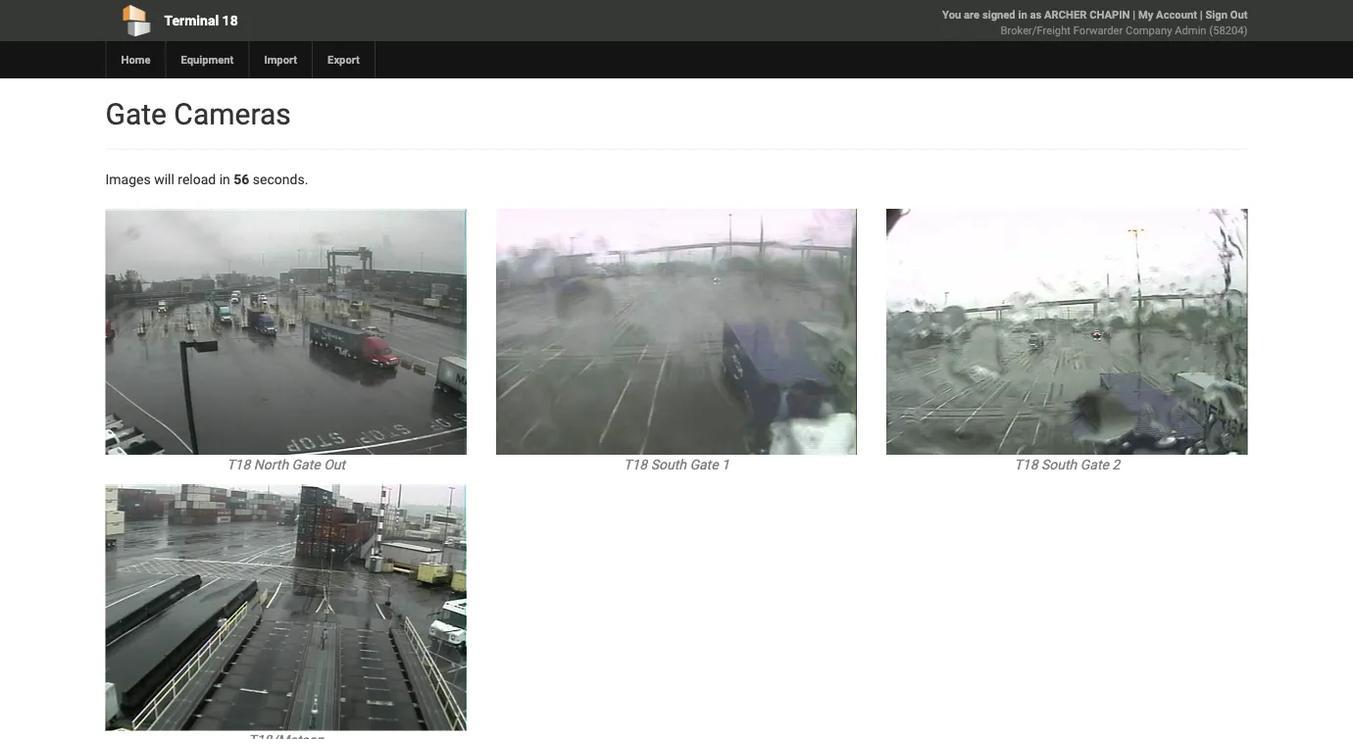 Task type: locate. For each thing, give the bounding box(es) containing it.
equipment link
[[165, 41, 249, 78]]

cameras
[[174, 97, 291, 131]]

in for signed
[[1019, 8, 1028, 21]]

(58204)
[[1210, 24, 1248, 37]]

you are signed in as archer chapin | my account | sign out broker/freight forwarder company admin (58204)
[[943, 8, 1248, 37]]

1 horizontal spatial |
[[1200, 8, 1203, 21]]

gate
[[105, 97, 167, 131], [292, 457, 320, 473], [690, 457, 719, 473], [1081, 457, 1109, 473]]

t18 south gate 1
[[624, 457, 730, 473]]

t18 for t18 south gate 1
[[624, 457, 648, 473]]

2
[[1113, 457, 1120, 473]]

1 | from the left
[[1133, 8, 1136, 21]]

terminal 18
[[164, 12, 238, 28]]

export
[[328, 53, 360, 66]]

south left 2
[[1042, 457, 1077, 473]]

in inside you are signed in as archer chapin | my account | sign out broker/freight forwarder company admin (58204)
[[1019, 8, 1028, 21]]

2 t18 from the left
[[624, 457, 648, 473]]

terminal
[[164, 12, 219, 28]]

1 vertical spatial in
[[219, 171, 230, 187]]

t18 left 1
[[624, 457, 648, 473]]

0 vertical spatial in
[[1019, 8, 1028, 21]]

forwarder
[[1074, 24, 1123, 37]]

18
[[222, 12, 238, 28]]

|
[[1133, 8, 1136, 21], [1200, 8, 1203, 21]]

out
[[1231, 8, 1248, 21], [324, 457, 345, 473]]

t18 south gate 1 image
[[496, 209, 857, 455]]

in
[[1019, 8, 1028, 21], [219, 171, 230, 187]]

0 horizontal spatial out
[[324, 457, 345, 473]]

| left my
[[1133, 8, 1136, 21]]

2 horizontal spatial t18
[[1015, 457, 1038, 473]]

account
[[1157, 8, 1198, 21]]

2 | from the left
[[1200, 8, 1203, 21]]

as
[[1030, 8, 1042, 21]]

import
[[264, 53, 297, 66]]

my account link
[[1139, 8, 1198, 21]]

south
[[651, 457, 687, 473], [1042, 457, 1077, 473]]

t18 north gate out image
[[105, 209, 467, 455]]

3 t18 from the left
[[1015, 457, 1038, 473]]

in left 56
[[219, 171, 230, 187]]

0 horizontal spatial south
[[651, 457, 687, 473]]

1 horizontal spatial t18
[[624, 457, 648, 473]]

south for t18 south gate 1
[[651, 457, 687, 473]]

out inside you are signed in as archer chapin | my account | sign out broker/freight forwarder company admin (58204)
[[1231, 8, 1248, 21]]

import link
[[249, 41, 312, 78]]

2 south from the left
[[1042, 457, 1077, 473]]

0 horizontal spatial in
[[219, 171, 230, 187]]

1 south from the left
[[651, 457, 687, 473]]

t18 south gate 2
[[1015, 457, 1120, 473]]

t18 left 2
[[1015, 457, 1038, 473]]

t18 for t18 north gate out
[[227, 457, 250, 473]]

t18
[[227, 457, 250, 473], [624, 457, 648, 473], [1015, 457, 1038, 473]]

0 horizontal spatial t18
[[227, 457, 250, 473]]

1 horizontal spatial out
[[1231, 8, 1248, 21]]

admin
[[1175, 24, 1207, 37]]

0 vertical spatial out
[[1231, 8, 1248, 21]]

56
[[234, 171, 250, 187]]

out up (58204)
[[1231, 8, 1248, 21]]

gate for t18 south gate 1
[[690, 457, 719, 473]]

in left as
[[1019, 8, 1028, 21]]

1 horizontal spatial south
[[1042, 457, 1077, 473]]

1 horizontal spatial in
[[1019, 8, 1028, 21]]

south left 1
[[651, 457, 687, 473]]

| left sign
[[1200, 8, 1203, 21]]

0 horizontal spatial |
[[1133, 8, 1136, 21]]

home link
[[105, 41, 165, 78]]

seconds.
[[253, 171, 308, 187]]

signed
[[983, 8, 1016, 21]]

out right north
[[324, 457, 345, 473]]

t18 left north
[[227, 457, 250, 473]]

export link
[[312, 41, 375, 78]]

gate left 1
[[690, 457, 719, 473]]

t18 south gate 2 image
[[887, 209, 1248, 455]]

gate left 2
[[1081, 457, 1109, 473]]

1 t18 from the left
[[227, 457, 250, 473]]

gate right north
[[292, 457, 320, 473]]

sign out link
[[1206, 8, 1248, 21]]



Task type: vqa. For each thing, say whether or not it's contained in the screenshot.
, Terminal 18 will impose a $500 per day fee for any Class 1 Hazardous container that does not move off dock within 24 Hours of arrival on dock*.
no



Task type: describe. For each thing, give the bounding box(es) containing it.
1
[[722, 457, 730, 473]]

archer
[[1045, 8, 1087, 21]]

south for t18 south gate 2
[[1042, 457, 1077, 473]]

t18/matson image
[[105, 485, 467, 731]]

gate for t18 north gate out
[[292, 457, 320, 473]]

gate for t18 south gate 2
[[1081, 457, 1109, 473]]

are
[[964, 8, 980, 21]]

gate down the home
[[105, 97, 167, 131]]

in for reload
[[219, 171, 230, 187]]

t18 north gate out
[[227, 457, 345, 473]]

images will reload in 56 seconds.
[[105, 171, 308, 187]]

broker/freight
[[1001, 24, 1071, 37]]

terminal 18 link
[[105, 0, 564, 41]]

north
[[254, 457, 288, 473]]

company
[[1126, 24, 1173, 37]]

will
[[154, 171, 174, 187]]

chapin
[[1090, 8, 1130, 21]]

equipment
[[181, 53, 234, 66]]

you
[[943, 8, 962, 21]]

home
[[121, 53, 151, 66]]

reload
[[178, 171, 216, 187]]

images
[[105, 171, 151, 187]]

gate cameras
[[105, 97, 291, 131]]

sign
[[1206, 8, 1228, 21]]

my
[[1139, 8, 1154, 21]]

1 vertical spatial out
[[324, 457, 345, 473]]

t18 for t18 south gate 2
[[1015, 457, 1038, 473]]



